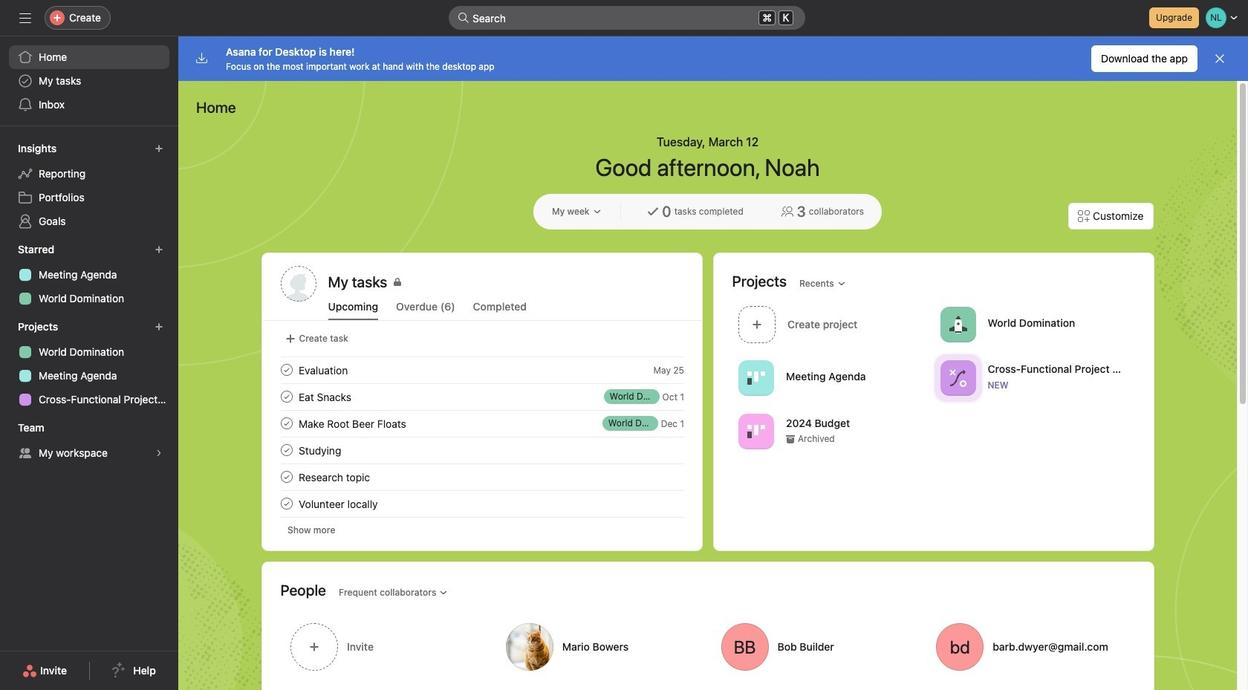 Task type: vqa. For each thing, say whether or not it's contained in the screenshot.
Cross-
no



Task type: describe. For each thing, give the bounding box(es) containing it.
2 mark complete checkbox from the top
[[277, 388, 295, 406]]

see details, my workspace image
[[155, 449, 163, 458]]

1 mark complete image from the top
[[277, 415, 295, 432]]

mark complete image for 2nd mark complete checkbox from the top
[[277, 388, 295, 406]]

projects element
[[0, 313, 178, 415]]

board image
[[747, 422, 765, 440]]

prominent image
[[458, 12, 469, 24]]

2 mark complete image from the top
[[277, 468, 295, 486]]

starred element
[[0, 236, 178, 313]]

2 mark complete checkbox from the top
[[277, 468, 295, 486]]

global element
[[0, 36, 178, 126]]

3 mark complete checkbox from the top
[[277, 441, 295, 459]]

add profile photo image
[[280, 266, 316, 302]]

1 mark complete checkbox from the top
[[277, 415, 295, 432]]



Task type: locate. For each thing, give the bounding box(es) containing it.
mark complete image
[[277, 361, 295, 379], [277, 388, 295, 406], [277, 441, 295, 459], [277, 495, 295, 513]]

Search tasks, projects, and more text field
[[449, 6, 805, 30]]

2 mark complete image from the top
[[277, 388, 295, 406]]

1 vertical spatial mark complete image
[[277, 468, 295, 486]]

hide sidebar image
[[19, 12, 31, 24]]

0 vertical spatial mark complete checkbox
[[277, 361, 295, 379]]

1 vertical spatial mark complete checkbox
[[277, 388, 295, 406]]

dismiss image
[[1214, 53, 1226, 65]]

3 mark complete image from the top
[[277, 441, 295, 459]]

mark complete image for third mark complete checkbox from the top of the page
[[277, 441, 295, 459]]

Mark complete checkbox
[[277, 361, 295, 379], [277, 388, 295, 406], [277, 441, 295, 459]]

board image
[[747, 369, 765, 387]]

mark complete image for 3rd mark complete checkbox from the bottom of the page
[[277, 361, 295, 379]]

None field
[[449, 6, 805, 30]]

mark complete image
[[277, 415, 295, 432], [277, 468, 295, 486]]

new insights image
[[155, 144, 163, 153]]

insights element
[[0, 135, 178, 236]]

Mark complete checkbox
[[277, 415, 295, 432], [277, 468, 295, 486], [277, 495, 295, 513]]

teams element
[[0, 415, 178, 468]]

mark complete image for third mark complete option from the top
[[277, 495, 295, 513]]

0 vertical spatial mark complete checkbox
[[277, 415, 295, 432]]

4 mark complete image from the top
[[277, 495, 295, 513]]

1 vertical spatial mark complete checkbox
[[277, 468, 295, 486]]

line_and_symbols image
[[949, 369, 966, 387]]

1 mark complete image from the top
[[277, 361, 295, 379]]

1 mark complete checkbox from the top
[[277, 361, 295, 379]]

0 vertical spatial mark complete image
[[277, 415, 295, 432]]

2 vertical spatial mark complete checkbox
[[277, 495, 295, 513]]

rocket image
[[949, 315, 966, 333]]

2 vertical spatial mark complete checkbox
[[277, 441, 295, 459]]

add items to starred image
[[155, 245, 163, 254]]

new project or portfolio image
[[155, 322, 163, 331]]

3 mark complete checkbox from the top
[[277, 495, 295, 513]]



